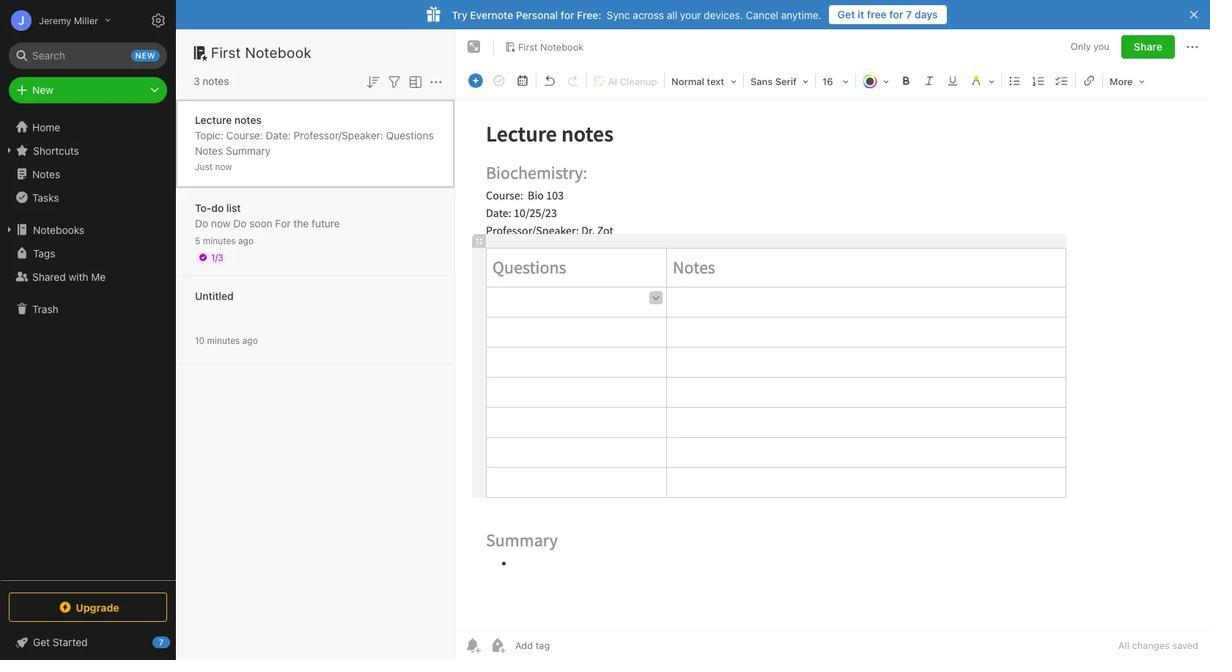 Task type: vqa. For each thing, say whether or not it's contained in the screenshot.
NOTE for NOTE LIST VIEW
no



Task type: describe. For each thing, give the bounding box(es) containing it.
serif
[[776, 76, 797, 87]]

more actions image for the more actions field to the bottom
[[428, 73, 445, 91]]

just
[[195, 161, 213, 172]]

all
[[667, 8, 678, 21]]

checklist image
[[1053, 70, 1073, 91]]

shared with me link
[[0, 265, 175, 288]]

now inside "to-do list do now do soon for the future"
[[211, 217, 231, 229]]

date:
[[266, 129, 291, 141]]

trash
[[32, 303, 58, 315]]

summary
[[226, 144, 271, 157]]

notes for 3 notes
[[203, 75, 229, 87]]

for for free:
[[561, 8, 575, 21]]

first notebook inside 'button'
[[519, 41, 584, 53]]

list
[[227, 201, 241, 214]]

for for 7
[[890, 8, 904, 21]]

the
[[294, 217, 309, 229]]

1/3
[[211, 252, 224, 263]]

saved
[[1173, 640, 1199, 651]]

miller
[[74, 14, 98, 26]]

ago for 10 minutes ago
[[243, 335, 258, 346]]

insert link image
[[1080, 70, 1100, 91]]

add filters image
[[386, 73, 403, 91]]

do
[[211, 201, 224, 214]]

7 inside help and learning task checklist field
[[159, 637, 164, 647]]

shared with me
[[32, 270, 106, 283]]

2 do from the left
[[233, 217, 247, 229]]

notebooks
[[33, 223, 84, 236]]

1 vertical spatial more actions field
[[428, 72, 445, 91]]

notes for lecture notes
[[235, 113, 262, 126]]

shortcuts button
[[0, 139, 175, 162]]

tasks
[[32, 191, 59, 204]]

10
[[195, 335, 205, 346]]

calendar event image
[[513, 70, 533, 91]]

free:
[[577, 8, 602, 21]]

Heading level field
[[667, 70, 742, 92]]

evernote
[[470, 8, 514, 21]]

more actions image for top the more actions field
[[1185, 38, 1202, 56]]

first notebook button
[[500, 37, 589, 57]]

sync
[[607, 8, 630, 21]]

lecture
[[195, 113, 232, 126]]

get it free for 7 days
[[838, 8, 938, 21]]

free
[[867, 8, 887, 21]]

for
[[275, 217, 291, 229]]

untitled
[[195, 289, 234, 302]]

topic: course: date: professor/speaker: questions notes summary
[[195, 129, 434, 157]]

questions
[[386, 129, 434, 141]]

only you
[[1071, 41, 1110, 52]]

normal text
[[672, 76, 725, 87]]

professor/speaker:
[[294, 129, 383, 141]]

more
[[1110, 76, 1134, 87]]

get it free for 7 days button
[[829, 5, 947, 24]]

share button
[[1122, 35, 1176, 59]]

0 vertical spatial more actions field
[[1185, 35, 1202, 59]]

Note Editor text field
[[455, 100, 1211, 630]]

course:
[[226, 129, 263, 141]]

future
[[312, 217, 340, 229]]

note window element
[[455, 29, 1211, 660]]

home link
[[0, 115, 176, 139]]

jeremy
[[39, 14, 71, 26]]

Help and Learning task checklist field
[[0, 631, 176, 654]]

days
[[915, 8, 938, 21]]

new search field
[[19, 43, 160, 69]]

10 minutes ago
[[195, 335, 258, 346]]

shortcuts
[[33, 144, 79, 157]]

Add filters field
[[386, 72, 403, 91]]

Add tag field
[[514, 639, 624, 652]]

add tag image
[[489, 637, 507, 654]]

notebook inside note list 'element'
[[245, 44, 312, 61]]

undo image
[[540, 70, 560, 91]]

0 vertical spatial now
[[215, 161, 232, 172]]



Task type: locate. For each thing, give the bounding box(es) containing it.
for right free
[[890, 8, 904, 21]]

0 vertical spatial more actions image
[[1185, 38, 1202, 56]]

1 vertical spatial minutes
[[207, 335, 240, 346]]

only
[[1071, 41, 1092, 52]]

ago right 10
[[243, 335, 258, 346]]

expand notebooks image
[[4, 224, 15, 235]]

for left free:
[[561, 8, 575, 21]]

0 vertical spatial minutes
[[203, 235, 236, 246]]

0 vertical spatial notes
[[195, 144, 223, 157]]

get inside button
[[838, 8, 856, 21]]

0 vertical spatial 7
[[907, 8, 913, 21]]

More actions field
[[1185, 35, 1202, 59], [428, 72, 445, 91]]

new
[[32, 84, 53, 96]]

first notebook
[[519, 41, 584, 53], [211, 44, 312, 61]]

your
[[681, 8, 701, 21]]

Font color field
[[858, 70, 895, 92]]

shared
[[32, 270, 66, 283]]

new
[[135, 51, 155, 60]]

minutes right 10
[[207, 335, 240, 346]]

upgrade
[[76, 601, 119, 614]]

tree containing home
[[0, 115, 176, 579]]

get
[[838, 8, 856, 21], [33, 636, 50, 648]]

0 horizontal spatial for
[[561, 8, 575, 21]]

minutes
[[203, 235, 236, 246], [207, 335, 240, 346]]

you
[[1094, 41, 1110, 52]]

notes
[[203, 75, 229, 87], [235, 113, 262, 126]]

now down do
[[211, 217, 231, 229]]

More field
[[1105, 70, 1151, 92]]

0 horizontal spatial first
[[211, 44, 241, 61]]

2 for from the left
[[561, 8, 575, 21]]

first inside note list 'element'
[[211, 44, 241, 61]]

1 for from the left
[[890, 8, 904, 21]]

0 horizontal spatial more actions field
[[428, 72, 445, 91]]

Search text field
[[19, 43, 157, 69]]

add a reminder image
[[464, 637, 482, 654]]

first inside first notebook 'button'
[[519, 41, 538, 53]]

underline image
[[943, 70, 964, 91]]

started
[[53, 636, 88, 648]]

5 minutes ago
[[195, 235, 254, 246]]

0 horizontal spatial first notebook
[[211, 44, 312, 61]]

7 inside button
[[907, 8, 913, 21]]

minutes up 1/3
[[203, 235, 236, 246]]

home
[[32, 121, 60, 133]]

get for get it free for 7 days
[[838, 8, 856, 21]]

get for get started
[[33, 636, 50, 648]]

personal
[[516, 8, 558, 21]]

soon
[[250, 217, 273, 229]]

share
[[1135, 40, 1163, 53]]

all
[[1119, 640, 1130, 651]]

now right the just
[[215, 161, 232, 172]]

across
[[633, 8, 664, 21]]

do down list
[[233, 217, 247, 229]]

1 horizontal spatial notes
[[235, 113, 262, 126]]

do
[[195, 217, 208, 229], [233, 217, 247, 229]]

ago
[[238, 235, 254, 246], [243, 335, 258, 346]]

7 left days
[[907, 8, 913, 21]]

settings image
[[150, 12, 167, 29]]

more actions image inside note list 'element'
[[428, 73, 445, 91]]

16
[[823, 76, 834, 87]]

trash link
[[0, 297, 175, 321]]

0 horizontal spatial get
[[33, 636, 50, 648]]

expand note image
[[466, 38, 483, 56]]

more actions image inside note window "element"
[[1185, 38, 1202, 56]]

notes
[[195, 144, 223, 157], [32, 168, 60, 180]]

0 vertical spatial notes
[[203, 75, 229, 87]]

1 do from the left
[[195, 217, 208, 229]]

1 horizontal spatial notes
[[195, 144, 223, 157]]

note list element
[[176, 29, 455, 660]]

1 vertical spatial now
[[211, 217, 231, 229]]

more actions field right view options field
[[428, 72, 445, 91]]

notebooks link
[[0, 218, 175, 241]]

notes inside notes link
[[32, 168, 60, 180]]

with
[[69, 270, 88, 283]]

7 left click to collapse image at bottom left
[[159, 637, 164, 647]]

5
[[195, 235, 201, 246]]

1 vertical spatial 7
[[159, 637, 164, 647]]

for inside button
[[890, 8, 904, 21]]

7
[[907, 8, 913, 21], [159, 637, 164, 647]]

1 horizontal spatial for
[[890, 8, 904, 21]]

1 vertical spatial more actions image
[[428, 73, 445, 91]]

1 horizontal spatial more actions image
[[1185, 38, 1202, 56]]

tasks button
[[0, 186, 175, 209]]

1 vertical spatial ago
[[243, 335, 258, 346]]

more actions field right share button
[[1185, 35, 1202, 59]]

all changes saved
[[1119, 640, 1199, 651]]

new button
[[9, 77, 167, 103]]

minutes for 5
[[203, 235, 236, 246]]

for
[[890, 8, 904, 21], [561, 8, 575, 21]]

get inside help and learning task checklist field
[[33, 636, 50, 648]]

notes link
[[0, 162, 175, 186]]

me
[[91, 270, 106, 283]]

sans serif
[[751, 76, 797, 87]]

get left started
[[33, 636, 50, 648]]

0 vertical spatial get
[[838, 8, 856, 21]]

Account field
[[0, 6, 111, 35]]

0 horizontal spatial do
[[195, 217, 208, 229]]

1 vertical spatial get
[[33, 636, 50, 648]]

ago down soon on the left of page
[[238, 235, 254, 246]]

0 horizontal spatial notes
[[203, 75, 229, 87]]

to-
[[195, 201, 211, 214]]

Sort options field
[[365, 72, 382, 91]]

italic image
[[920, 70, 940, 91]]

devices.
[[704, 8, 744, 21]]

first down personal
[[519, 41, 538, 53]]

1 horizontal spatial first notebook
[[519, 41, 584, 53]]

ago for 5 minutes ago
[[238, 235, 254, 246]]

notebook inside 'button'
[[541, 41, 584, 53]]

first
[[519, 41, 538, 53], [211, 44, 241, 61]]

1 horizontal spatial first
[[519, 41, 538, 53]]

0 horizontal spatial 7
[[159, 637, 164, 647]]

first notebook up 3 notes
[[211, 44, 312, 61]]

get started
[[33, 636, 88, 648]]

notebook
[[541, 41, 584, 53], [245, 44, 312, 61]]

tags button
[[0, 241, 175, 265]]

more actions image right share button
[[1185, 38, 1202, 56]]

it
[[858, 8, 865, 21]]

minutes for 10
[[207, 335, 240, 346]]

Font size field
[[818, 70, 854, 92]]

bulleted list image
[[1006, 70, 1026, 91]]

more actions image right view options field
[[428, 73, 445, 91]]

notes down topic:
[[195, 144, 223, 157]]

bold image
[[896, 70, 917, 91]]

1 horizontal spatial do
[[233, 217, 247, 229]]

notes up course:
[[235, 113, 262, 126]]

0 horizontal spatial notes
[[32, 168, 60, 180]]

1 vertical spatial notes
[[32, 168, 60, 180]]

just now
[[195, 161, 232, 172]]

first up 3 notes
[[211, 44, 241, 61]]

anytime.
[[782, 8, 822, 21]]

try evernote personal for free: sync across all your devices. cancel anytime.
[[452, 8, 822, 21]]

normal
[[672, 76, 705, 87]]

changes
[[1133, 640, 1170, 651]]

1 horizontal spatial more actions field
[[1185, 35, 1202, 59]]

do down the to-
[[195, 217, 208, 229]]

sans
[[751, 76, 773, 87]]

0 horizontal spatial notebook
[[245, 44, 312, 61]]

tree
[[0, 115, 176, 579]]

click to collapse image
[[171, 633, 182, 651]]

3 notes
[[194, 75, 229, 87]]

get left it
[[838, 8, 856, 21]]

more actions image
[[1185, 38, 1202, 56], [428, 73, 445, 91]]

Insert field
[[465, 70, 487, 91]]

0 vertical spatial ago
[[238, 235, 254, 246]]

lecture notes
[[195, 113, 262, 126]]

jeremy miller
[[39, 14, 98, 26]]

Highlight field
[[965, 70, 1000, 92]]

1 horizontal spatial get
[[838, 8, 856, 21]]

first notebook inside note list 'element'
[[211, 44, 312, 61]]

text
[[707, 76, 725, 87]]

0 horizontal spatial more actions image
[[428, 73, 445, 91]]

cancel
[[746, 8, 779, 21]]

numbered list image
[[1029, 70, 1050, 91]]

topic:
[[195, 129, 224, 141]]

notes right 3
[[203, 75, 229, 87]]

tags
[[33, 247, 55, 259]]

notes inside topic: course: date: professor/speaker: questions notes summary
[[195, 144, 223, 157]]

try
[[452, 8, 468, 21]]

now
[[215, 161, 232, 172], [211, 217, 231, 229]]

upgrade button
[[9, 593, 167, 622]]

first notebook up "undo" 'icon'
[[519, 41, 584, 53]]

View options field
[[403, 72, 425, 91]]

1 horizontal spatial 7
[[907, 8, 913, 21]]

Font family field
[[746, 70, 814, 92]]

1 vertical spatial notes
[[235, 113, 262, 126]]

notes up tasks
[[32, 168, 60, 180]]

3
[[194, 75, 200, 87]]

1 horizontal spatial notebook
[[541, 41, 584, 53]]

to-do list do now do soon for the future
[[195, 201, 340, 229]]



